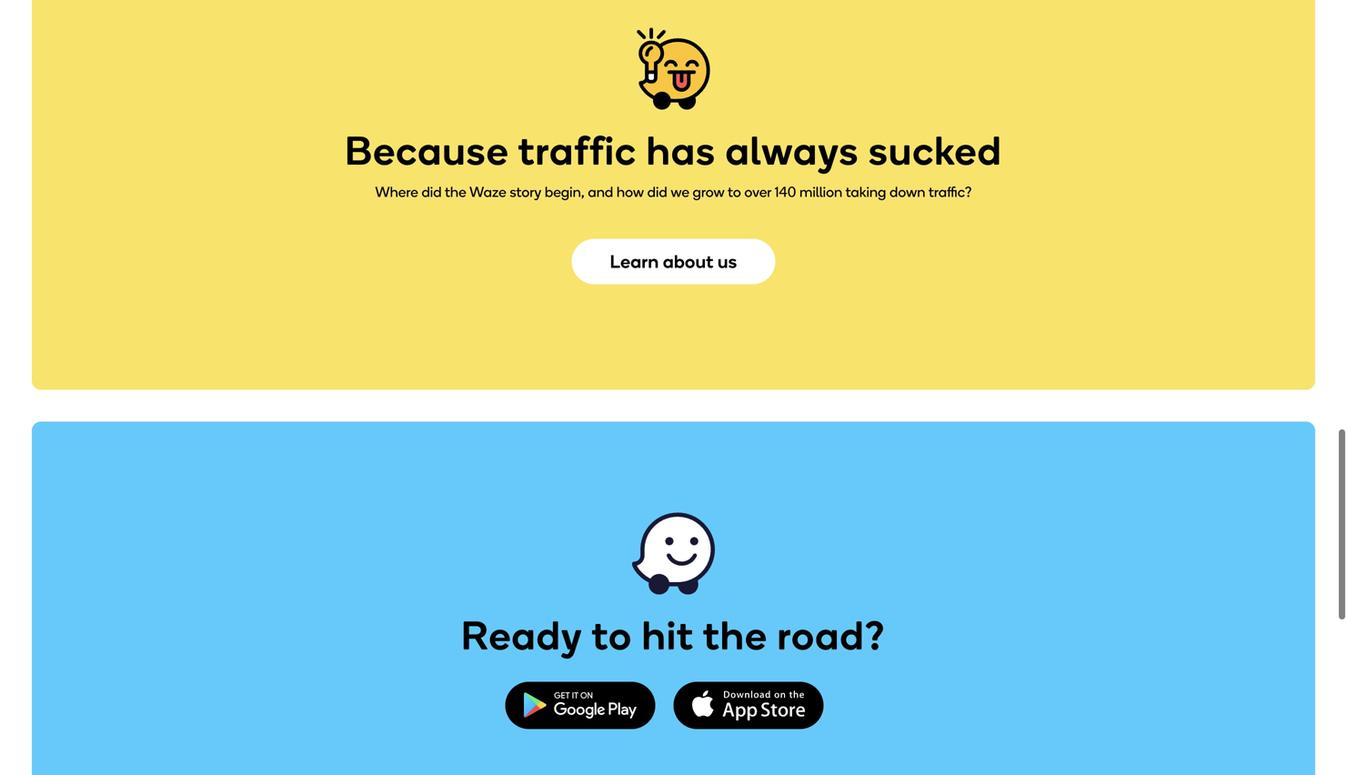 Task type: vqa. For each thing, say whether or not it's contained in the screenshot.
we
yes



Task type: describe. For each thing, give the bounding box(es) containing it.
because traffic has always sucked where did the waze story begin, and how did we grow to over 140 million taking down traffic?
[[345, 126, 1003, 201]]

learn
[[610, 251, 659, 273]]

learn about us
[[610, 251, 737, 273]]

2 did from the left
[[647, 183, 668, 201]]

million
[[800, 183, 843, 201]]

ready to hit the road?
[[461, 612, 886, 660]]

how
[[617, 183, 644, 201]]

has
[[647, 126, 716, 174]]

1 horizontal spatial the
[[703, 612, 768, 660]]

us
[[718, 251, 737, 273]]

road?
[[777, 612, 886, 660]]

down
[[890, 183, 926, 201]]

traffic?
[[929, 183, 972, 201]]

the inside because traffic has always sucked where did the waze story begin, and how did we grow to over 140 million taking down traffic?
[[445, 183, 466, 201]]

where
[[375, 183, 418, 201]]

about
[[663, 251, 714, 273]]

begin,
[[545, 183, 585, 201]]

traffic
[[518, 126, 637, 174]]

hit
[[642, 612, 694, 660]]



Task type: locate. For each thing, give the bounding box(es) containing it.
1 vertical spatial the
[[703, 612, 768, 660]]

we
[[671, 183, 690, 201]]

to
[[728, 183, 741, 201], [592, 612, 633, 660]]

to left hit
[[592, 612, 633, 660]]

waze
[[470, 183, 506, 201]]

taking
[[846, 183, 887, 201]]

over
[[745, 183, 772, 201]]

140
[[775, 183, 796, 201]]

did left we
[[647, 183, 668, 201]]

always
[[726, 126, 859, 174]]

to left over
[[728, 183, 741, 201]]

the right hit
[[703, 612, 768, 660]]

to inside because traffic has always sucked where did the waze story begin, and how did we grow to over 140 million taking down traffic?
[[728, 183, 741, 201]]

0 horizontal spatial the
[[445, 183, 466, 201]]

because
[[345, 126, 509, 174]]

0 vertical spatial to
[[728, 183, 741, 201]]

0 horizontal spatial to
[[592, 612, 633, 660]]

did right where
[[422, 183, 442, 201]]

ready
[[461, 612, 583, 660]]

the left waze
[[445, 183, 466, 201]]

grow
[[693, 183, 725, 201]]

1 vertical spatial to
[[592, 612, 633, 660]]

1 horizontal spatial did
[[647, 183, 668, 201]]

sucked
[[869, 126, 1003, 174]]

story
[[510, 183, 542, 201]]

did
[[422, 183, 442, 201], [647, 183, 668, 201]]

1 did from the left
[[422, 183, 442, 201]]

0 vertical spatial the
[[445, 183, 466, 201]]

and
[[588, 183, 613, 201]]

0 horizontal spatial did
[[422, 183, 442, 201]]

the
[[445, 183, 466, 201], [703, 612, 768, 660]]

1 horizontal spatial to
[[728, 183, 741, 201]]

learn about us link
[[572, 239, 776, 284]]



